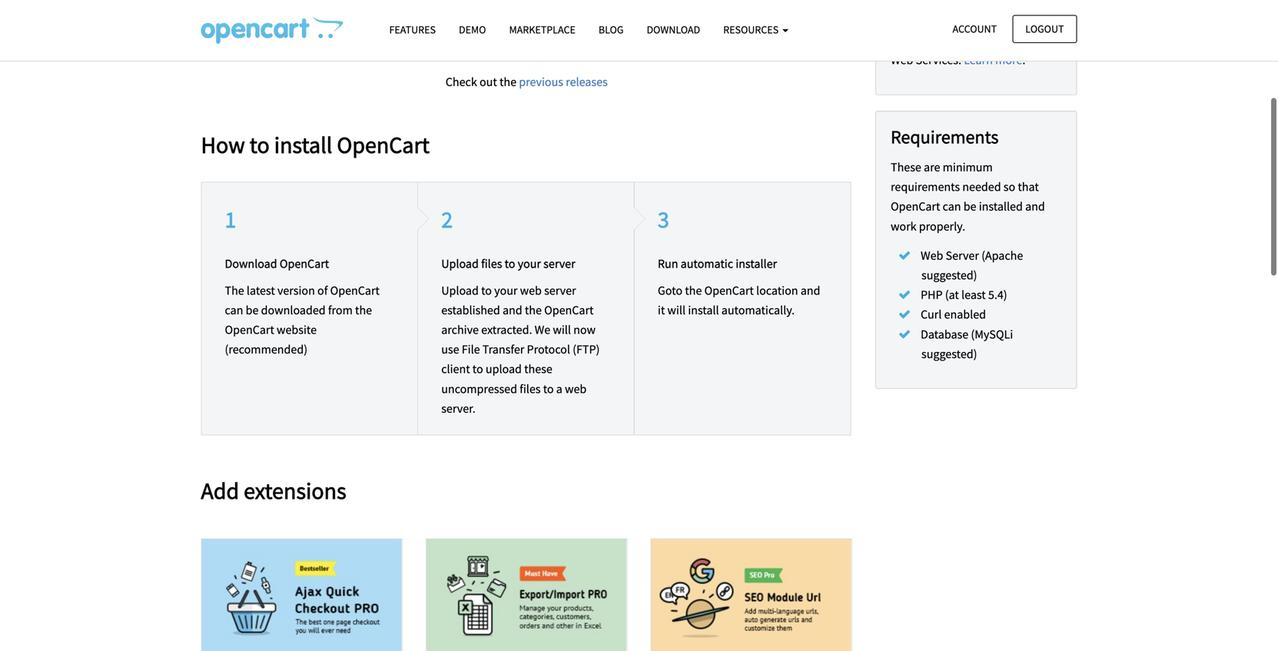Task type: locate. For each thing, give the bounding box(es) containing it.
web
[[891, 52, 914, 68], [921, 248, 944, 263]]

will inside goto the opencart location and it will install automatically.
[[668, 302, 686, 318]]

clone
[[472, 25, 500, 41]]

learn more link
[[964, 52, 1023, 68]]

the up we
[[525, 302, 542, 318]]

download
[[647, 23, 700, 37], [891, 33, 943, 48], [225, 256, 277, 271]]

1 horizontal spatial install
[[688, 302, 719, 318]]

a
[[556, 381, 563, 397]]

server for web
[[544, 283, 576, 298]]

0 horizontal spatial can
[[225, 302, 243, 318]]

1 upload from the top
[[441, 256, 479, 271]]

1 horizontal spatial will
[[668, 302, 686, 318]]

be down the latest
[[246, 302, 259, 318]]

upload for upload files to your server
[[441, 256, 479, 271]]

to right how
[[250, 130, 270, 159]]

and inside goto the opencart location and it will install automatically.
[[801, 283, 821, 298]]

will right "it"
[[668, 302, 686, 318]]

web left server
[[921, 248, 944, 263]]

seo module url image
[[652, 539, 852, 651]]

1 vertical spatial web
[[921, 248, 944, 263]]

these are minimum requirements needed so that opencart can be installed and work properly.
[[891, 160, 1045, 234]]

1 vertical spatial be
[[246, 302, 259, 318]]

1 vertical spatial upload
[[441, 283, 479, 298]]

1 vertical spatial files
[[520, 381, 541, 397]]

1 suggested) from the top
[[922, 268, 978, 283]]

archive
[[441, 322, 479, 338]]

the inside the latest version of opencart can be downloaded from the opencart website (recommended)
[[355, 302, 372, 318]]

your
[[518, 256, 541, 271], [494, 283, 518, 298]]

1 horizontal spatial be
[[964, 199, 977, 214]]

1 vertical spatial your
[[494, 283, 518, 298]]

blog link
[[587, 16, 635, 43]]

download opencart
[[225, 256, 329, 271]]

files down these at the left of the page
[[520, 381, 541, 397]]

or
[[457, 25, 469, 41]]

1 horizontal spatial can
[[943, 199, 961, 214]]

web left services. at right
[[891, 52, 914, 68]]

download opencart in amazon web services.
[[891, 33, 1052, 68]]

and down that
[[1026, 199, 1045, 214]]

releases
[[566, 74, 608, 90]]

now
[[574, 322, 596, 338]]

goto
[[658, 283, 683, 298]]

the
[[502, 25, 519, 41], [500, 74, 517, 90], [685, 283, 702, 298], [355, 302, 372, 318], [525, 302, 542, 318]]

to
[[250, 130, 270, 159], [505, 256, 515, 271], [481, 283, 492, 298], [473, 361, 483, 377], [543, 381, 554, 397]]

0 vertical spatial can
[[943, 199, 961, 214]]

the right clone
[[502, 25, 519, 41]]

files
[[481, 256, 502, 271], [520, 381, 541, 397]]

upload up established
[[441, 283, 479, 298]]

0 horizontal spatial will
[[553, 322, 571, 338]]

1 vertical spatial install
[[688, 302, 719, 318]]

2 horizontal spatial download
[[891, 33, 943, 48]]

transfer
[[483, 342, 525, 357]]

be down needed at the top right
[[964, 199, 977, 214]]

your inside upload to your web server established and the opencart archive extracted. we will now use file transfer protocol (ftp) client to upload these uncompressed files to a web server.
[[494, 283, 518, 298]]

extensions
[[244, 476, 346, 505]]

0 horizontal spatial download
[[225, 256, 277, 271]]

web inside download opencart in amazon web services.
[[891, 52, 914, 68]]

files up established
[[481, 256, 502, 271]]

opencart inside these are minimum requirements needed so that opencart can be installed and work properly.
[[891, 199, 941, 214]]

can
[[943, 199, 961, 214], [225, 302, 243, 318]]

server inside upload to your web server established and the opencart archive extracted. we will now use file transfer protocol (ftp) client to upload these uncompressed files to a web server.
[[544, 283, 576, 298]]

5.4)
[[989, 287, 1008, 303]]

resources
[[724, 23, 781, 37]]

your up we
[[518, 256, 541, 271]]

server
[[544, 256, 576, 271], [544, 283, 576, 298]]

export-import to excel pro: products, categories, attributes ... image
[[427, 539, 627, 651]]

download inside download opencart in amazon web services.
[[891, 33, 943, 48]]

0 vertical spatial server
[[544, 256, 576, 271]]

work
[[891, 219, 917, 234]]

0 vertical spatial upload
[[441, 256, 479, 271]]

logout
[[1026, 22, 1064, 36]]

opencart
[[522, 25, 571, 41], [946, 33, 995, 48], [337, 130, 430, 159], [891, 199, 941, 214], [280, 256, 329, 271], [330, 283, 380, 298], [705, 283, 754, 298], [544, 302, 594, 318], [225, 322, 274, 338]]

automatically.
[[722, 302, 795, 318]]

suggested) down database
[[922, 346, 978, 362]]

0 horizontal spatial web
[[891, 52, 914, 68]]

the right out
[[500, 74, 517, 90]]

0 vertical spatial suggested)
[[922, 268, 978, 283]]

web
[[520, 283, 542, 298], [565, 381, 587, 397]]

upload down 2 at the top of the page
[[441, 256, 479, 271]]

1 vertical spatial server
[[544, 283, 576, 298]]

add extensions
[[201, 476, 346, 505]]

learn more .
[[964, 52, 1026, 68]]

and right location
[[801, 283, 821, 298]]

1 vertical spatial will
[[553, 322, 571, 338]]

suggested)
[[922, 268, 978, 283], [922, 346, 978, 362]]

opencart inside download opencart in amazon web services.
[[946, 33, 995, 48]]

the right from
[[355, 302, 372, 318]]

marketplace
[[509, 23, 576, 37]]

will right we
[[553, 322, 571, 338]]

0 vertical spatial install
[[274, 130, 332, 159]]

1 horizontal spatial web
[[565, 381, 587, 397]]

downloaded
[[261, 302, 326, 318]]

web down upload files to your server
[[520, 283, 542, 298]]

install
[[274, 130, 332, 159], [688, 302, 719, 318]]

to up extracted. in the left of the page
[[505, 256, 515, 271]]

the
[[225, 283, 244, 298]]

0 horizontal spatial be
[[246, 302, 259, 318]]

repository
[[457, 45, 510, 60]]

download up services. at right
[[891, 33, 943, 48]]

2 upload from the top
[[441, 283, 479, 298]]

1 horizontal spatial and
[[801, 283, 821, 298]]

1 vertical spatial and
[[801, 283, 821, 298]]

0 horizontal spatial install
[[274, 130, 332, 159]]

the right goto
[[685, 283, 702, 298]]

0 vertical spatial will
[[668, 302, 686, 318]]

run
[[658, 256, 678, 271]]

requirements
[[891, 125, 999, 148]]

these
[[891, 160, 922, 175]]

account link
[[940, 15, 1010, 43]]

0 horizontal spatial web
[[520, 283, 542, 298]]

web server (apache suggested) php (at least 5.4) curl enabled database (mysqli suggested)
[[921, 248, 1024, 362]]

1 horizontal spatial web
[[921, 248, 944, 263]]

installer
[[736, 256, 777, 271]]

and up extracted. in the left of the page
[[503, 302, 523, 318]]

web inside web server (apache suggested) php (at least 5.4) curl enabled database (mysqli suggested)
[[921, 248, 944, 263]]

download right blog
[[647, 23, 700, 37]]

blog
[[599, 23, 624, 37]]

0 vertical spatial be
[[964, 199, 977, 214]]

0 vertical spatial web
[[891, 52, 914, 68]]

0 vertical spatial and
[[1026, 199, 1045, 214]]

web right a at bottom left
[[565, 381, 587, 397]]

can down "the"
[[225, 302, 243, 318]]

suggested) up (at
[[922, 268, 978, 283]]

1 vertical spatial suggested)
[[922, 346, 978, 362]]

upload
[[441, 256, 479, 271], [441, 283, 479, 298]]

1 horizontal spatial files
[[520, 381, 541, 397]]

be inside these are minimum requirements needed so that opencart can be installed and work properly.
[[964, 199, 977, 214]]

2 horizontal spatial and
[[1026, 199, 1045, 214]]

add
[[201, 476, 239, 505]]

features link
[[378, 16, 447, 43]]

the inside goto the opencart location and it will install automatically.
[[685, 283, 702, 298]]

download up the latest
[[225, 256, 277, 271]]

1 vertical spatial can
[[225, 302, 243, 318]]

your down upload files to your server
[[494, 283, 518, 298]]

can up properly.
[[943, 199, 961, 214]]

check
[[446, 74, 477, 90]]

download for requirements
[[891, 33, 943, 48]]

it
[[658, 302, 665, 318]]

1 vertical spatial web
[[565, 381, 587, 397]]

will
[[668, 302, 686, 318], [553, 322, 571, 338]]

can inside the latest version of opencart can be downloaded from the opencart website (recommended)
[[225, 302, 243, 318]]

2 vertical spatial and
[[503, 302, 523, 318]]

or clone the opencart
[[457, 25, 574, 41]]

upload inside upload to your web server established and the opencart archive extracted. we will now use file transfer protocol (ftp) client to upload these uncompressed files to a web server.
[[441, 283, 479, 298]]

properly.
[[919, 219, 966, 234]]

opencart - downloads image
[[201, 16, 343, 44]]

server for your
[[544, 256, 576, 271]]

0 vertical spatial files
[[481, 256, 502, 271]]

needed
[[963, 179, 1001, 195]]

and
[[1026, 199, 1045, 214], [801, 283, 821, 298], [503, 302, 523, 318]]

download for 2
[[225, 256, 277, 271]]

how to install opencart
[[201, 130, 430, 159]]

0 horizontal spatial and
[[503, 302, 523, 318]]

php
[[921, 287, 943, 303]]



Task type: describe. For each thing, give the bounding box(es) containing it.
2
[[441, 205, 453, 234]]

location
[[757, 283, 798, 298]]

in
[[998, 33, 1008, 48]]

demo
[[459, 23, 486, 37]]

latest
[[247, 283, 275, 298]]

learn
[[964, 52, 993, 68]]

marketplace link
[[498, 16, 587, 43]]

0 vertical spatial web
[[520, 283, 542, 298]]

1 horizontal spatial download
[[647, 23, 700, 37]]

can inside these are minimum requirements needed so that opencart can be installed and work properly.
[[943, 199, 961, 214]]

upload
[[486, 361, 522, 377]]

and inside upload to your web server established and the opencart archive extracted. we will now use file transfer protocol (ftp) client to upload these uncompressed files to a web server.
[[503, 302, 523, 318]]

account
[[953, 22, 997, 36]]

.
[[1023, 52, 1026, 68]]

run automatic installer
[[658, 256, 777, 271]]

and inside these are minimum requirements needed so that opencart can be installed and work properly.
[[1026, 199, 1045, 214]]

upload files to your server
[[441, 256, 576, 271]]

to left a at bottom left
[[543, 381, 554, 397]]

upload for upload to your web server established and the opencart archive extracted. we will now use file transfer protocol (ftp) client to upload these uncompressed files to a web server.
[[441, 283, 479, 298]]

(at
[[945, 287, 959, 303]]

services.
[[916, 52, 962, 68]]

files inside upload to your web server established and the opencart archive extracted. we will now use file transfer protocol (ftp) client to upload these uncompressed files to a web server.
[[520, 381, 541, 397]]

opencart inside goto the opencart location and it will install automatically.
[[705, 283, 754, 298]]

(apache
[[982, 248, 1024, 263]]

automatic
[[681, 256, 733, 271]]

of
[[318, 283, 328, 298]]

client
[[441, 361, 470, 377]]

the latest version of opencart can be downloaded from the opencart website (recommended)
[[225, 283, 380, 357]]

will inside upload to your web server established and the opencart archive extracted. we will now use file transfer protocol (ftp) client to upload these uncompressed files to a web server.
[[553, 322, 571, 338]]

resources link
[[712, 16, 800, 43]]

version
[[277, 283, 315, 298]]

install inside goto the opencart location and it will install automatically.
[[688, 302, 719, 318]]

server
[[946, 248, 979, 263]]

the inside upload to your web server established and the opencart archive extracted. we will now use file transfer protocol (ftp) client to upload these uncompressed files to a web server.
[[525, 302, 542, 318]]

github repository link
[[457, 25, 610, 60]]

requirements
[[891, 179, 960, 195]]

3
[[658, 205, 669, 234]]

from
[[328, 302, 353, 318]]

so
[[1004, 179, 1016, 195]]

goto the opencart location and it will install automatically.
[[658, 283, 821, 318]]

that
[[1018, 179, 1039, 195]]

(ftp)
[[573, 342, 600, 357]]

curl
[[921, 307, 942, 322]]

use
[[441, 342, 459, 357]]

more
[[996, 52, 1023, 68]]

amazon
[[1010, 33, 1052, 48]]

least
[[962, 287, 986, 303]]

be inside the latest version of opencart can be downloaded from the opencart website (recommended)
[[246, 302, 259, 318]]

upload to your web server established and the opencart archive extracted. we will now use file transfer protocol (ftp) client to upload these uncompressed files to a web server.
[[441, 283, 600, 416]]

database
[[921, 327, 969, 342]]

0 horizontal spatial files
[[481, 256, 502, 271]]

features
[[389, 23, 436, 37]]

protocol
[[527, 342, 570, 357]]

demo link
[[447, 16, 498, 43]]

enabled
[[944, 307, 986, 322]]

minimum
[[943, 160, 993, 175]]

we
[[535, 322, 551, 338]]

uncompressed
[[441, 381, 517, 397]]

installed
[[979, 199, 1023, 214]]

ajax quick checkout pro (one page checkout, fast checkout) image
[[202, 539, 402, 651]]

2 suggested) from the top
[[922, 346, 978, 362]]

(mysqli
[[971, 327, 1013, 342]]

these
[[524, 361, 553, 377]]

0 vertical spatial your
[[518, 256, 541, 271]]

1
[[225, 205, 236, 234]]

out
[[480, 74, 497, 90]]

server.
[[441, 401, 476, 416]]

extracted.
[[481, 322, 532, 338]]

to up established
[[481, 283, 492, 298]]

download link
[[635, 16, 712, 43]]

(recommended)
[[225, 342, 308, 357]]

how
[[201, 130, 245, 159]]

opencart inside upload to your web server established and the opencart archive extracted. we will now use file transfer protocol (ftp) client to upload these uncompressed files to a web server.
[[544, 302, 594, 318]]

previous
[[519, 74, 564, 90]]

website
[[277, 322, 317, 338]]

file
[[462, 342, 480, 357]]

github
[[574, 25, 610, 41]]

to up uncompressed on the left bottom of page
[[473, 361, 483, 377]]

check out the previous releases
[[446, 74, 608, 90]]

are
[[924, 160, 941, 175]]

previous releases link
[[519, 74, 608, 90]]

established
[[441, 302, 500, 318]]



Task type: vqa. For each thing, say whether or not it's contained in the screenshot.
second the Between
no



